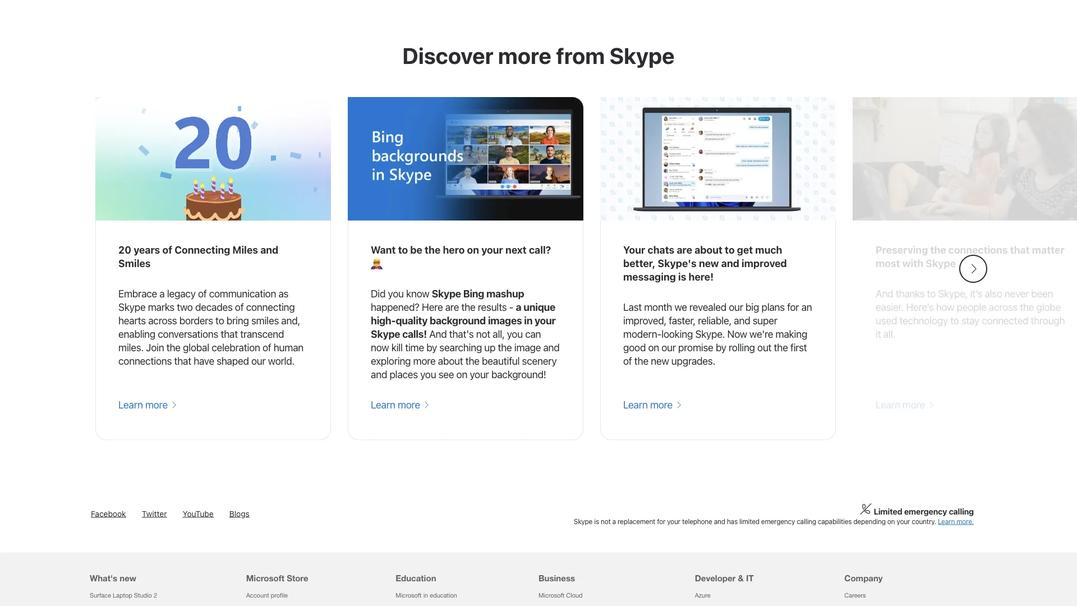 Task type: describe. For each thing, give the bounding box(es) containing it.
the down "searching" at the left
[[466, 355, 480, 367]]

discover
[[403, 43, 494, 69]]

learn for embrace a legacy of communication as skype marks two decades of connecting hearts across borders to bring smiles and, enabling conversations that transcend miles. join the global celebration of human connections that have shaped our world.
[[118, 399, 143, 411]]

skype's
[[658, 257, 697, 270]]

profile
[[271, 592, 288, 599]]

discover more from skype main content
[[0, 0, 1078, 477]]

can
[[525, 328, 541, 340]]

from
[[556, 43, 605, 69]]

a inside embrace a legacy of communication as skype marks two decades of connecting hearts across borders to bring smiles and, enabling conversations that transcend miles. join the global celebration of human connections that have shaped our world.
[[160, 288, 165, 300]]

on inside limited emergency calling skype is not a replacement for your telephone and has limited emergency calling capabilities depending on your country. learn more.
[[888, 518, 896, 526]]

skype for did you know skype bing mashup happened? here are the results -
[[432, 288, 461, 300]]

of down transcend
[[263, 342, 271, 354]]

learn more for did you know
[[371, 399, 423, 411]]

calls!
[[403, 328, 427, 340]]

is inside limited emergency calling skype is not a replacement for your telephone and has limited emergency calling capabilities depending on your country. learn more.
[[595, 518, 599, 526]]

faster,
[[669, 315, 696, 327]]

your down limited
[[897, 518, 911, 526]]

about inside your chats are about to get much better, skype's new and improved messaging is here!
[[695, 244, 723, 256]]

by inside and that's not all, you can now kill time by searching up the image and exploring more about the beautiful scenery and places you see on your background!
[[427, 342, 437, 354]]

learn more. link
[[939, 518, 975, 526]]

more left from
[[498, 43, 552, 69]]

picture of skype modern message chat with side bar. image
[[601, 97, 836, 221]]

shaped
[[217, 355, 249, 367]]

call?
[[529, 244, 551, 256]]

here
[[422, 301, 443, 313]]

by inside last month we revealed our big plans for an improved, faster, reliable, and super modern-looking skype. now we're making good on our promise by rolling out the first of the new upgrades.
[[716, 342, 727, 354]]

enabling
[[118, 328, 155, 340]]

business
[[539, 574, 575, 584]]

connecting
[[246, 301, 295, 313]]

better,
[[624, 257, 656, 270]]

plans
[[762, 301, 785, 313]]

20
[[118, 244, 131, 256]]

new inside last month we revealed our big plans for an improved, faster, reliable, and super modern-looking skype. now we're making good on our promise by rolling out the first of the new upgrades.
[[651, 355, 669, 367]]

learn more for last month we revealed our big plans for an improved, faster, reliable, and super modern-looking skype. now we're making good on our promise by rolling out the first of the new upgrades.
[[624, 399, 675, 411]]

bing
[[464, 288, 485, 300]]

learn for last month we revealed our big plans for an improved, faster, reliable, and super modern-looking skype. now we're making good on our promise by rolling out the first of the new upgrades.
[[624, 399, 648, 411]]

in inside a unique high-quality background images in your skype calls!
[[524, 315, 533, 327]]

and inside last month we revealed our big plans for an improved, faster, reliable, and super modern-looking skype. now we're making good on our promise by rolling out the first of the new upgrades.
[[734, 315, 751, 327]]

and
[[430, 328, 447, 340]]

microsoft for microsoft cloud
[[539, 592, 565, 599]]

making
[[776, 328, 808, 340]]

embrace
[[118, 288, 157, 300]]

twitter
[[142, 509, 167, 519]]

did
[[371, 288, 386, 300]]

have
[[194, 355, 214, 367]]

skype for limited emergency calling skype is not a replacement for your telephone and has limited emergency calling capabilities depending on your country. learn more.
[[574, 518, 593, 526]]

picture of skype logo and cake celebrating 20 years of skype image
[[95, 97, 331, 221]]

the inside did you know skype bing mashup happened? here are the results -
[[462, 301, 476, 313]]

across
[[148, 315, 177, 327]]

careers link
[[845, 592, 867, 599]]

not inside limited emergency calling skype is not a replacement for your telephone and has limited emergency calling capabilities depending on your country. learn more.
[[601, 518, 611, 526]]

and up scenery
[[544, 342, 560, 354]]

here!
[[689, 271, 714, 283]]

what's new heading
[[90, 553, 233, 587]]

business heading
[[539, 553, 682, 587]]

hearts
[[118, 315, 146, 327]]

skype.
[[696, 328, 725, 340]]

learn more for embrace a legacy of communication as skype marks two decades of connecting hearts across borders to bring smiles and, enabling conversations that transcend miles. join the global celebration of human connections that have shaped our world.
[[118, 399, 170, 411]]

see
[[439, 369, 454, 381]]

​want
[[371, 244, 396, 256]]

decades
[[195, 301, 233, 313]]

to inside ​want to be the hero on your next call? 🦸
[[398, 244, 408, 256]]

more for last month we revealed our big plans for an improved, faster, reliable, and super modern-looking skype. now we're making good on our promise by rolling out the first of the new upgrades.
[[651, 399, 673, 411]]

depending
[[854, 518, 886, 526]]

now
[[371, 342, 389, 354]]

laptop
[[113, 592, 132, 599]]

education
[[430, 592, 457, 599]]

0 vertical spatial emergency
[[905, 507, 948, 516]]

replacement
[[618, 518, 656, 526]]

blogs
[[229, 509, 250, 519]]

on inside and that's not all, you can now kill time by searching up the image and exploring more about the beautiful scenery and places you see on your background!
[[457, 369, 468, 381]]

more for did you know
[[398, 399, 420, 411]]

next
[[506, 244, 527, 256]]

learn more link for did you know
[[371, 398, 430, 412]]

new inside your chats are about to get much better, skype's new and improved messaging is here!
[[699, 257, 719, 270]]

reliable,
[[698, 315, 732, 327]]

0 horizontal spatial in
[[424, 592, 428, 599]]

the inside ​want to be the hero on your next call? 🦸
[[425, 244, 441, 256]]

developer & it heading
[[695, 553, 832, 587]]

on inside last month we revealed our big plans for an improved, faster, reliable, and super modern-looking skype. now we're making good on our promise by rolling out the first of the new upgrades.
[[649, 342, 660, 354]]

facebook link
[[91, 509, 126, 519]]

1 horizontal spatial our
[[662, 342, 676, 354]]

microsoft in education
[[396, 592, 457, 599]]

learn for did you know
[[371, 399, 396, 411]]

more for embrace a legacy of communication as skype marks two decades of connecting hearts across borders to bring smiles and, enabling conversations that transcend miles. join the global celebration of human connections that have shaped our world.
[[145, 399, 168, 411]]

0 horizontal spatial emergency
[[762, 518, 795, 526]]

the up beautiful
[[498, 342, 512, 354]]

what's new
[[90, 574, 136, 584]]

years
[[134, 244, 160, 256]]

that's
[[449, 328, 474, 340]]

smiles
[[118, 257, 151, 270]]

are inside did you know skype bing mashup happened? here are the results -
[[446, 301, 459, 313]]

be
[[411, 244, 423, 256]]

kill
[[392, 342, 403, 354]]

limited
[[874, 507, 903, 516]]

a inside a unique high-quality background images in your skype calls!
[[516, 301, 522, 313]]

twitter link
[[142, 509, 167, 519]]

company
[[845, 574, 883, 584]]

account profile link
[[246, 592, 288, 599]]

education heading
[[396, 553, 532, 587]]

0 vertical spatial that
[[221, 328, 238, 340]]

not inside and that's not all, you can now kill time by searching up the image and exploring more about the beautiful scenery and places you see on your background!
[[476, 328, 491, 340]]

time
[[405, 342, 424, 354]]

-
[[509, 301, 514, 313]]

messaging
[[624, 271, 676, 283]]

as
[[279, 288, 289, 300]]

microsoft cloud
[[539, 592, 583, 599]]

the right the out
[[774, 342, 788, 354]]

0 horizontal spatial that
[[174, 355, 191, 367]]

youtube link
[[183, 509, 214, 519]]

company heading
[[845, 553, 981, 587]]

of up "bring"
[[235, 301, 244, 313]]

global
[[183, 342, 209, 354]]

beautiful
[[482, 355, 520, 367]]

searching
[[440, 342, 482, 354]]

20 years of connecting miles and smiles
[[118, 244, 279, 270]]

1 vertical spatial you
[[507, 328, 523, 340]]

learn more link for last month we revealed our big plans for an improved, faster, reliable, and super modern-looking skype. now we're making good on our promise by rolling out the first of the new upgrades.
[[624, 398, 682, 412]]

more inside and that's not all, you can now kill time by searching up the image and exploring more about the beautiful scenery and places you see on your background!
[[413, 355, 436, 367]]

celebration
[[212, 342, 260, 354]]

an
[[802, 301, 813, 313]]

miles
[[233, 244, 258, 256]]

are inside your chats are about to get much better, skype's new and improved messaging is here!
[[677, 244, 693, 256]]

and,
[[281, 315, 300, 327]]

and inside limited emergency calling skype is not a replacement for your telephone and has limited emergency calling capabilities depending on your country. learn more.
[[714, 518, 726, 526]]

out
[[758, 342, 772, 354]]

account
[[246, 592, 269, 599]]

chats
[[648, 244, 675, 256]]



Task type: locate. For each thing, give the bounding box(es) containing it.
1 horizontal spatial learn more
[[371, 399, 423, 411]]

our left world.
[[251, 355, 266, 367]]

marks
[[148, 301, 175, 313]]

communication
[[209, 288, 276, 300]]

1 vertical spatial that
[[174, 355, 191, 367]]

image
[[515, 342, 541, 354]]

microsoft up account profile
[[246, 574, 285, 584]]

more down connections
[[145, 399, 168, 411]]

2 horizontal spatial you
[[507, 328, 523, 340]]

for left an
[[788, 301, 800, 313]]

did you know skype bing mashup happened? here are the results -
[[371, 288, 524, 313]]

microsoft store
[[246, 574, 308, 584]]

microsoft store heading
[[246, 553, 382, 587]]

emergency up country.
[[905, 507, 948, 516]]

of inside last month we revealed our big plans for an improved, faster, reliable, and super modern-looking skype. now we're making good on our promise by rolling out the first of the new upgrades.
[[624, 355, 632, 367]]

on inside ​want to be the hero on your next call? 🦸
[[467, 244, 479, 256]]

azure link
[[695, 592, 711, 599]]

is left "replacement"
[[595, 518, 599, 526]]

2 horizontal spatial learn more link
[[624, 398, 682, 412]]

microsoft down the education
[[396, 592, 422, 599]]

3 learn more link from the left
[[624, 398, 682, 412]]

smiles
[[251, 315, 279, 327]]

improved
[[742, 257, 787, 270]]

​want to be the hero on your next call? 🦸
[[371, 244, 551, 270]]

by down skype.
[[716, 342, 727, 354]]

and down get
[[722, 257, 740, 270]]

on down limited
[[888, 518, 896, 526]]

1 vertical spatial new
[[651, 355, 669, 367]]

2 vertical spatial you
[[421, 369, 436, 381]]

is inside your chats are about to get much better, skype's new and improved messaging is here!
[[679, 271, 687, 283]]

1 horizontal spatial in
[[524, 315, 533, 327]]

miles.
[[118, 342, 144, 354]]

0 vertical spatial you
[[388, 288, 404, 300]]

new down looking
[[651, 355, 669, 367]]

the right be
[[425, 244, 441, 256]]

your down unique
[[535, 315, 556, 327]]

1 vertical spatial calling
[[797, 518, 817, 526]]

on right hero
[[467, 244, 479, 256]]

1 by from the left
[[427, 342, 437, 354]]

microsoft down the business
[[539, 592, 565, 599]]

microsoft for microsoft store
[[246, 574, 285, 584]]

2 vertical spatial new
[[120, 574, 136, 584]]

what's
[[90, 574, 117, 584]]

🦸
[[371, 257, 381, 270]]

on right "see"
[[457, 369, 468, 381]]

0 vertical spatial new
[[699, 257, 719, 270]]

2 horizontal spatial microsoft
[[539, 592, 565, 599]]

much
[[756, 244, 783, 256]]

skype
[[610, 43, 675, 69], [432, 288, 461, 300], [118, 301, 146, 313], [371, 328, 400, 340], [574, 518, 593, 526]]

rolling
[[729, 342, 755, 354]]

1 vertical spatial in
[[424, 592, 428, 599]]

new up the here!
[[699, 257, 719, 270]]

for
[[788, 301, 800, 313], [657, 518, 666, 526]]

1 horizontal spatial for
[[788, 301, 800, 313]]

1 learn more link from the left
[[118, 398, 177, 412]]

studio
[[134, 592, 152, 599]]

1 horizontal spatial a
[[516, 301, 522, 313]]

of right years
[[162, 244, 172, 256]]

our down looking
[[662, 342, 676, 354]]

0 horizontal spatial new
[[120, 574, 136, 584]]

calling left capabilities
[[797, 518, 817, 526]]

to inside your chats are about to get much better, skype's new and improved messaging is here!
[[725, 244, 735, 256]]

that
[[221, 328, 238, 340], [174, 355, 191, 367]]

0 horizontal spatial calling
[[797, 518, 817, 526]]

a right the - at the left
[[516, 301, 522, 313]]

calling
[[950, 507, 975, 516], [797, 518, 817, 526]]

0 vertical spatial our
[[729, 301, 744, 313]]

more down upgrades.
[[651, 399, 673, 411]]

0 horizontal spatial to
[[216, 315, 224, 327]]

cloud
[[567, 592, 583, 599]]

2
[[154, 592, 157, 599]]

0 horizontal spatial learn more
[[118, 399, 170, 411]]

human
[[274, 342, 304, 354]]

1 horizontal spatial to
[[398, 244, 408, 256]]

to left get
[[725, 244, 735, 256]]

skype for discover more from skype
[[610, 43, 675, 69]]

places
[[390, 369, 418, 381]]

limited
[[740, 518, 760, 526]]

has
[[727, 518, 738, 526]]

calling up more.
[[950, 507, 975, 516]]

1 learn more from the left
[[118, 399, 170, 411]]

happened?
[[371, 301, 420, 313]]

exploring
[[371, 355, 411, 367]]

1 horizontal spatial that
[[221, 328, 238, 340]]

1 horizontal spatial is
[[679, 271, 687, 283]]

emergency right limited
[[762, 518, 795, 526]]

2 vertical spatial our
[[251, 355, 266, 367]]

borders
[[179, 315, 213, 327]]

a
[[160, 288, 165, 300], [516, 301, 522, 313], [613, 518, 616, 526]]

1 vertical spatial emergency
[[762, 518, 795, 526]]

we
[[675, 301, 688, 313]]

our left 'big'
[[729, 301, 744, 313]]

first
[[791, 342, 807, 354]]

about inside and that's not all, you can now kill time by searching up the image and exploring more about the beautiful scenery and places you see on your background!
[[438, 355, 463, 367]]

you inside did you know skype bing mashup happened? here are the results -
[[388, 288, 404, 300]]

1 vertical spatial are
[[446, 301, 459, 313]]

your left the telephone
[[668, 518, 681, 526]]

results
[[478, 301, 507, 313]]

your inside a unique high-quality background images in your skype calls!
[[535, 315, 556, 327]]

know
[[406, 288, 430, 300]]

your left next
[[482, 244, 503, 256]]

2 vertical spatial a
[[613, 518, 616, 526]]

1 horizontal spatial not
[[601, 518, 611, 526]]

education
[[396, 574, 436, 584]]

and right miles
[[261, 244, 279, 256]]

1 vertical spatial a
[[516, 301, 522, 313]]

new up the surface laptop studio 2 link at the left
[[120, 574, 136, 584]]

that up celebration
[[221, 328, 238, 340]]

learn more
[[118, 399, 170, 411], [371, 399, 423, 411], [624, 399, 675, 411]]

1 horizontal spatial microsoft
[[396, 592, 422, 599]]

azure
[[695, 592, 711, 599]]

a up marks
[[160, 288, 165, 300]]

we're
[[750, 328, 774, 340]]

0 vertical spatial not
[[476, 328, 491, 340]]

improved,
[[624, 315, 667, 327]]

0 vertical spatial a
[[160, 288, 165, 300]]

capabilities
[[818, 518, 852, 526]]

0 vertical spatial calling
[[950, 507, 975, 516]]

more.
[[957, 518, 975, 526]]

get
[[737, 244, 753, 256]]

2 learn more link from the left
[[371, 398, 430, 412]]

1 vertical spatial about
[[438, 355, 463, 367]]

in left 'education'
[[424, 592, 428, 599]]

your inside ​want to be the hero on your next call? 🦸
[[482, 244, 503, 256]]

footer resource links element
[[36, 553, 1042, 606]]

on down modern- at right
[[649, 342, 660, 354]]

of down 'good'
[[624, 355, 632, 367]]

for inside last month we revealed our big plans for an improved, faster, reliable, and super modern-looking skype. now we're making good on our promise by rolling out the first of the new upgrades.
[[788, 301, 800, 313]]

are
[[677, 244, 693, 256], [446, 301, 459, 313]]

microsoft for microsoft in education
[[396, 592, 422, 599]]

it
[[747, 574, 754, 584]]

0 horizontal spatial our
[[251, 355, 266, 367]]

of up decades
[[198, 288, 207, 300]]

0 vertical spatial are
[[677, 244, 693, 256]]

microsoft inside heading
[[246, 574, 285, 584]]

by down and
[[427, 342, 437, 354]]

the inside embrace a legacy of communication as skype marks two decades of connecting hearts across borders to bring smiles and, enabling conversations that transcend miles. join the global celebration of human connections that have shaped our world.
[[167, 342, 181, 354]]

0 vertical spatial is
[[679, 271, 687, 283]]

not up the up
[[476, 328, 491, 340]]

our inside embrace a legacy of communication as skype marks two decades of connecting hearts across borders to bring smiles and, enabling conversations that transcend miles. join the global celebration of human connections that have shaped our world.
[[251, 355, 266, 367]]

your
[[624, 244, 646, 256]]

1 horizontal spatial new
[[651, 355, 669, 367]]

2 by from the left
[[716, 342, 727, 354]]

you up happened?
[[388, 288, 404, 300]]

a left "replacement"
[[613, 518, 616, 526]]

0 horizontal spatial microsoft
[[246, 574, 285, 584]]

for inside limited emergency calling skype is not a replacement for your telephone and has limited emergency calling capabilities depending on your country. learn more.
[[657, 518, 666, 526]]

1 horizontal spatial calling
[[950, 507, 975, 516]]

connections
[[118, 355, 172, 367]]

1 horizontal spatial learn more link
[[371, 398, 430, 412]]

the down bing
[[462, 301, 476, 313]]

the right join at left
[[167, 342, 181, 354]]

your inside and that's not all, you can now kill time by searching up the image and exploring more about the beautiful scenery and places you see on your background!
[[470, 369, 489, 381]]

and inside your chats are about to get much better, skype's new and improved messaging is here!
[[722, 257, 740, 270]]

to left be
[[398, 244, 408, 256]]

country.
[[912, 518, 937, 526]]

2 learn more from the left
[[371, 399, 423, 411]]

facebook
[[91, 509, 126, 519]]

and up now
[[734, 315, 751, 327]]

skype inside embrace a legacy of communication as skype marks two decades of connecting hearts across borders to bring smiles and, enabling conversations that transcend miles. join the global celebration of human connections that have shaped our world.
[[118, 301, 146, 313]]

new
[[699, 257, 719, 270], [651, 355, 669, 367], [120, 574, 136, 584]]

to inside embrace a legacy of communication as skype marks two decades of connecting hearts across borders to bring smiles and, enabling conversations that transcend miles. join the global celebration of human connections that have shaped our world.
[[216, 315, 224, 327]]

0 horizontal spatial learn more link
[[118, 398, 177, 412]]

1 vertical spatial our
[[662, 342, 676, 354]]

more down the places
[[398, 399, 420, 411]]

about up the here!
[[695, 244, 723, 256]]

your down beautiful
[[470, 369, 489, 381]]

a inside limited emergency calling skype is not a replacement for your telephone and has limited emergency calling capabilities depending on your country. learn more.
[[613, 518, 616, 526]]

high-
[[371, 315, 396, 327]]

to down decades
[[216, 315, 224, 327]]

in
[[524, 315, 533, 327], [424, 592, 428, 599]]

are up background
[[446, 301, 459, 313]]

big
[[746, 301, 760, 313]]

0 horizontal spatial are
[[446, 301, 459, 313]]

quality
[[396, 315, 428, 327]]

and down exploring
[[371, 369, 387, 381]]

about up "see"
[[438, 355, 463, 367]]

discover more from skype
[[403, 43, 675, 69]]

0 horizontal spatial by
[[427, 342, 437, 354]]

last month we revealed our big plans for an improved, faster, reliable, and super modern-looking skype. now we're making good on our promise by rolling out the first of the new upgrades.
[[624, 301, 813, 367]]

for right "replacement"
[[657, 518, 666, 526]]

and left "has"
[[714, 518, 726, 526]]

&
[[739, 574, 744, 584]]

1 vertical spatial for
[[657, 518, 666, 526]]

1 vertical spatial not
[[601, 518, 611, 526]]

new inside heading
[[120, 574, 136, 584]]

your chats are about to get much better, skype's new and improved messaging is here!
[[624, 244, 787, 283]]

1 horizontal spatial by
[[716, 342, 727, 354]]

1 vertical spatial is
[[595, 518, 599, 526]]

0 horizontal spatial is
[[595, 518, 599, 526]]

all,
[[493, 328, 505, 340]]

account profile
[[246, 592, 288, 599]]

3 learn more from the left
[[624, 399, 675, 411]]

emergency
[[905, 507, 948, 516], [762, 518, 795, 526]]

2 horizontal spatial to
[[725, 244, 735, 256]]

that down "global"
[[174, 355, 191, 367]]

not left "replacement"
[[601, 518, 611, 526]]

1 horizontal spatial about
[[695, 244, 723, 256]]

2 horizontal spatial a
[[613, 518, 616, 526]]

2 horizontal spatial learn more
[[624, 399, 675, 411]]

surface laptop studio 2 link
[[90, 592, 157, 599]]

0 vertical spatial for
[[788, 301, 800, 313]]

0 horizontal spatial you
[[388, 288, 404, 300]]

1 horizontal spatial are
[[677, 244, 693, 256]]

about
[[695, 244, 723, 256], [438, 355, 463, 367]]

last
[[624, 301, 642, 313]]

0 horizontal spatial a
[[160, 288, 165, 300]]

0 horizontal spatial for
[[657, 518, 666, 526]]

1 horizontal spatial you
[[421, 369, 436, 381]]

month
[[645, 301, 673, 313]]

our
[[729, 301, 744, 313], [662, 342, 676, 354], [251, 355, 266, 367]]

is
[[679, 271, 687, 283], [595, 518, 599, 526]]

learn inside limited emergency calling skype is not a replacement for your telephone and has limited emergency calling capabilities depending on your country. learn more.
[[939, 518, 955, 526]]

picture of skype light stage call in progress with bing backgrounds and text bing backgrounds in skype. image
[[348, 97, 584, 221]]

learn more link
[[118, 398, 177, 412], [371, 398, 430, 412], [624, 398, 682, 412]]

youtube
[[183, 509, 214, 519]]

learn more link for embrace a legacy of communication as skype marks two decades of connecting hearts across borders to bring smiles and, enabling conversations that transcend miles. join the global celebration of human connections that have shaped our world.
[[118, 398, 177, 412]]

0 horizontal spatial not
[[476, 328, 491, 340]]

skype inside did you know skype bing mashup happened? here are the results -
[[432, 288, 461, 300]]

the down 'good'
[[635, 355, 649, 367]]

2 horizontal spatial our
[[729, 301, 744, 313]]

are up skype's
[[677, 244, 693, 256]]

more down time
[[413, 355, 436, 367]]

legacy
[[167, 288, 196, 300]]

looking
[[662, 328, 693, 340]]

is down skype's
[[679, 271, 687, 283]]

in up can
[[524, 315, 533, 327]]

skype inside a unique high-quality background images in your skype calls!
[[371, 328, 400, 340]]

mashup
[[487, 288, 524, 300]]

of inside 20 years of connecting miles and smiles
[[162, 244, 172, 256]]

skype inside limited emergency calling skype is not a replacement for your telephone and has limited emergency calling capabilities depending on your country. learn more.
[[574, 518, 593, 526]]

1 horizontal spatial emergency
[[905, 507, 948, 516]]

0 vertical spatial about
[[695, 244, 723, 256]]

two
[[177, 301, 193, 313]]

0 vertical spatial in
[[524, 315, 533, 327]]

background!
[[492, 369, 546, 381]]

0 horizontal spatial about
[[438, 355, 463, 367]]

and inside 20 years of connecting miles and smiles
[[261, 244, 279, 256]]

not
[[476, 328, 491, 340], [601, 518, 611, 526]]

transcend
[[240, 328, 284, 340]]

you left "see"
[[421, 369, 436, 381]]

you right all,
[[507, 328, 523, 340]]

embrace a legacy of communication as skype marks two decades of connecting hearts across borders to bring smiles and, enabling conversations that transcend miles. join the global celebration of human connections that have shaped our world.
[[118, 288, 304, 367]]

2 horizontal spatial new
[[699, 257, 719, 270]]



Task type: vqa. For each thing, say whether or not it's contained in the screenshot.


